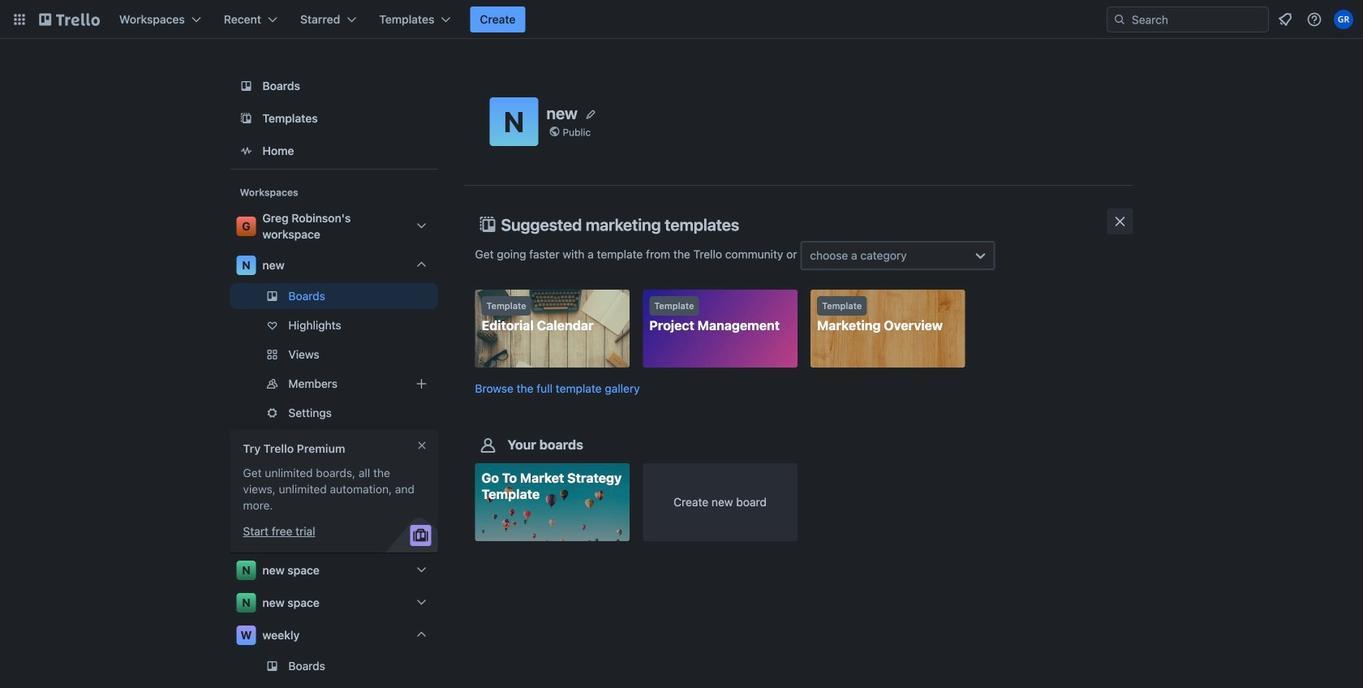 Task type: vqa. For each thing, say whether or not it's contained in the screenshot.
'Workspaces' dropdown button
no



Task type: describe. For each thing, give the bounding box(es) containing it.
primary element
[[0, 0, 1363, 39]]

Search field
[[1107, 6, 1269, 32]]

add image
[[412, 374, 431, 394]]

open information menu image
[[1306, 11, 1323, 28]]

board image
[[237, 76, 256, 96]]

template board image
[[237, 109, 256, 128]]



Task type: locate. For each thing, give the bounding box(es) containing it.
back to home image
[[39, 6, 100, 32]]

0 notifications image
[[1276, 10, 1295, 29]]

search image
[[1113, 13, 1126, 26]]

greg robinson (gregrobinson96) image
[[1334, 10, 1354, 29]]

home image
[[237, 141, 256, 161]]



